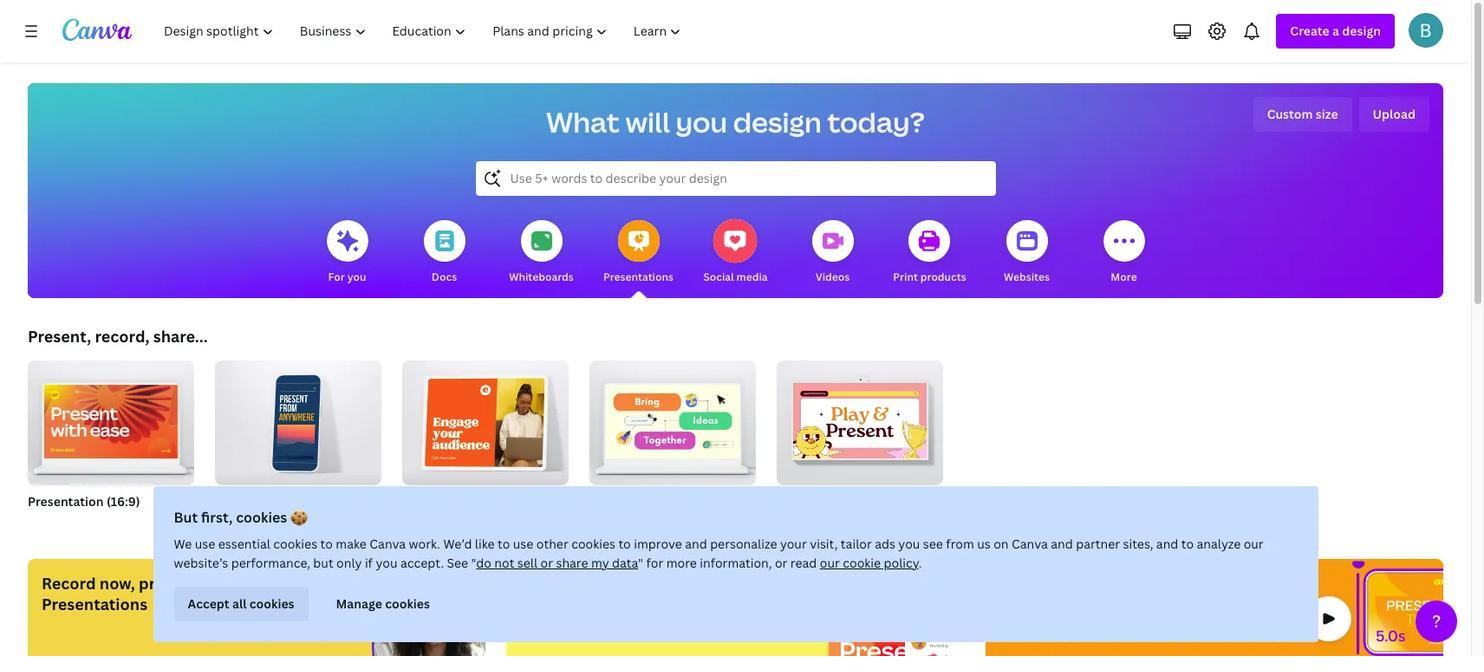 Task type: vqa. For each thing, say whether or not it's contained in the screenshot.
Social media
yes



Task type: locate. For each thing, give the bounding box(es) containing it.
you up policy
[[899, 536, 920, 552]]

and right sites,
[[1157, 536, 1179, 552]]

1 horizontal spatial or
[[775, 555, 788, 571]]

presentation up we use essential cookies to make canva work. we'd like to use other cookies to improve and personalize your visit, tailor ads you see from us on canva and partner sites, and to analyze our website's performance, but only if you accept. see "
[[659, 493, 735, 510]]

" left for
[[638, 555, 643, 571]]

group up the game presentation (16:9)
[[777, 354, 943, 486]]

make
[[336, 536, 367, 552]]

presentation up tailor
[[814, 493, 890, 510]]

presentation up work.
[[402, 493, 478, 510]]

websites button
[[1004, 208, 1050, 298]]

presentation (4:3) group
[[402, 354, 569, 532]]

2 to from the left
[[498, 536, 510, 552]]

what will you design today?
[[546, 103, 925, 140]]

1 vertical spatial on
[[614, 573, 634, 594]]

🍪
[[291, 508, 308, 527]]

but first, cookies 🍪 dialog
[[153, 486, 1318, 642]]

more button
[[1103, 208, 1145, 298]]

to up but
[[320, 536, 333, 552]]

a
[[1333, 23, 1340, 39]]

share...
[[153, 326, 208, 347]]

presentation (4:3)
[[402, 493, 507, 510]]

custom
[[1267, 106, 1313, 122]]

custom size
[[1267, 106, 1338, 122]]

4 presentation from the left
[[659, 493, 735, 510]]

our
[[1244, 536, 1264, 552], [820, 555, 840, 571]]

group up presentation (mobile-first)
[[215, 354, 382, 486]]

design
[[1342, 23, 1381, 39], [733, 103, 822, 140]]

do not sell or share my data link
[[476, 555, 638, 571]]

on
[[994, 536, 1009, 552], [614, 573, 634, 594]]

1 horizontal spatial "
[[638, 555, 643, 571]]

or right sell
[[541, 555, 553, 571]]

to up "data"
[[619, 536, 631, 552]]

collaborate on presentations in real- time
[[521, 573, 800, 615]]

2 use from the left
[[513, 536, 534, 552]]

now,
[[100, 573, 135, 594]]

1 vertical spatial our
[[820, 555, 840, 571]]

2 horizontal spatial and
[[1157, 536, 1179, 552]]

presentation (mobile-first) group
[[215, 354, 382, 532]]

to right like
[[498, 536, 510, 552]]

2 " from the left
[[638, 555, 643, 571]]

0 horizontal spatial "
[[471, 555, 476, 571]]

1 horizontal spatial and
[[1051, 536, 1073, 552]]

1 horizontal spatial design
[[1342, 23, 1381, 39]]

and up do not sell or share my data " for more information, or read our cookie policy .
[[685, 536, 707, 552]]

group inside brainstorm presentation (16:9) group
[[590, 354, 756, 486]]

upload
[[1373, 106, 1416, 122]]

create a design
[[1291, 23, 1381, 39]]

(16:9) left game
[[738, 493, 771, 510]]

ads
[[875, 536, 896, 552]]

do
[[476, 555, 492, 571]]

cookies down 🍪
[[273, 536, 317, 552]]

3 presentation from the left
[[402, 493, 478, 510]]

cookies
[[236, 508, 287, 527], [273, 536, 317, 552], [572, 536, 616, 552], [250, 596, 294, 612], [385, 596, 430, 612]]

0 horizontal spatial our
[[820, 555, 840, 571]]

use up website's
[[195, 536, 215, 552]]

1 horizontal spatial (16:9)
[[738, 493, 771, 510]]

(16:9) up see
[[893, 493, 926, 510]]

to
[[320, 536, 333, 552], [498, 536, 510, 552], [619, 536, 631, 552], [1182, 536, 1194, 552]]

presentation
[[28, 493, 104, 510], [215, 493, 291, 510], [402, 493, 478, 510], [659, 493, 735, 510], [814, 493, 890, 510]]

cookies up my
[[572, 536, 616, 552]]

print
[[893, 270, 918, 284]]

presentation up 'essential'
[[215, 493, 291, 510]]

design up search search box
[[733, 103, 822, 140]]

0 horizontal spatial use
[[195, 536, 215, 552]]

and left partner
[[1051, 536, 1073, 552]]

(4:3)
[[481, 493, 507, 510]]

brad klo image
[[1409, 13, 1444, 48]]

record now, present later with talking presentations link
[[28, 559, 486, 656]]

1 horizontal spatial canva
[[1012, 536, 1048, 552]]

design right a
[[1342, 23, 1381, 39]]

canva right us
[[1012, 536, 1048, 552]]

2 horizontal spatial (16:9)
[[893, 493, 926, 510]]

1 (16:9) from the left
[[107, 493, 140, 510]]

3 (16:9) from the left
[[893, 493, 926, 510]]

on right us
[[994, 536, 1009, 552]]

analyze
[[1197, 536, 1241, 552]]

sites,
[[1123, 536, 1154, 552]]

0 horizontal spatial and
[[685, 536, 707, 552]]

brainstorm presentation (16:9) group
[[590, 354, 771, 532]]

presentations button
[[603, 208, 674, 298]]

from
[[946, 536, 974, 552]]

performance,
[[231, 555, 310, 571]]

3 group from the left
[[402, 354, 569, 486]]

cookies inside button
[[250, 596, 294, 612]]

group up (4:3)
[[402, 354, 569, 486]]

our down visit,
[[820, 555, 840, 571]]

you
[[676, 103, 728, 140], [347, 270, 366, 284], [899, 536, 920, 552], [376, 555, 398, 571]]

0 vertical spatial our
[[1244, 536, 1264, 552]]

we
[[174, 536, 192, 552]]

0 vertical spatial design
[[1342, 23, 1381, 39]]

for you button
[[326, 208, 368, 298]]

accept all cookies button
[[174, 587, 308, 622]]

cookies inside button
[[385, 596, 430, 612]]

size
[[1316, 106, 1338, 122]]

presentation (16:9)
[[28, 493, 140, 510]]

group for game presentation (16:9)
[[777, 354, 943, 486]]

with
[[241, 573, 274, 594]]

(16:9) left but
[[107, 493, 140, 510]]

0 horizontal spatial design
[[733, 103, 822, 140]]

" right see
[[471, 555, 476, 571]]

None search field
[[476, 161, 996, 196]]

collaborate on presentations in real- time link
[[507, 559, 965, 656]]

2 and from the left
[[1051, 536, 1073, 552]]

4 group from the left
[[590, 354, 756, 486]]

accept.
[[400, 555, 444, 571]]

present, record, share...
[[28, 326, 208, 347]]

social media
[[704, 270, 768, 284]]

presentation up record
[[28, 493, 104, 510]]

3 to from the left
[[619, 536, 631, 552]]

what
[[546, 103, 620, 140]]

group
[[28, 354, 194, 486], [215, 354, 382, 486], [402, 354, 569, 486], [590, 354, 756, 486], [777, 354, 943, 486]]

improve
[[634, 536, 682, 552]]

0 horizontal spatial on
[[614, 573, 634, 594]]

record,
[[95, 326, 150, 347]]

policy
[[884, 555, 919, 571]]

on down "data"
[[614, 573, 634, 594]]

media
[[737, 270, 768, 284]]

1 horizontal spatial use
[[513, 536, 534, 552]]

0 horizontal spatial or
[[541, 555, 553, 571]]

or up real-
[[775, 555, 788, 571]]

later
[[201, 573, 237, 594]]

you right will
[[676, 103, 728, 140]]

"
[[471, 555, 476, 571], [638, 555, 643, 571]]

2 group from the left
[[215, 354, 382, 486]]

see
[[923, 536, 943, 552]]

2 presentation from the left
[[215, 493, 291, 510]]

cookies down accept.
[[385, 596, 430, 612]]

products
[[921, 270, 966, 284]]

not
[[495, 555, 515, 571]]

to left analyze
[[1182, 536, 1194, 552]]

2 (16:9) from the left
[[738, 493, 771, 510]]

1 " from the left
[[471, 555, 476, 571]]

partner
[[1076, 536, 1120, 552]]

or
[[541, 555, 553, 571], [775, 555, 788, 571]]

(16:9)
[[107, 493, 140, 510], [738, 493, 771, 510], [893, 493, 926, 510]]

presentation inside group
[[215, 493, 291, 510]]

group down present, record, share...
[[28, 354, 194, 486]]

1 horizontal spatial on
[[994, 536, 1009, 552]]

canva up if
[[370, 536, 406, 552]]

1 presentation from the left
[[28, 493, 104, 510]]

0 horizontal spatial canva
[[370, 536, 406, 552]]

will
[[626, 103, 670, 140]]

our inside we use essential cookies to make canva work. we'd like to use other cookies to improve and personalize your visit, tailor ads you see from us on canva and partner sites, and to analyze our website's performance, but only if you accept. see "
[[1244, 536, 1264, 552]]

group up brainstorm presentation (16:9)
[[590, 354, 756, 486]]

create
[[1291, 23, 1330, 39]]

.
[[919, 555, 922, 571]]

you right "for"
[[347, 270, 366, 284]]

0 horizontal spatial (16:9)
[[107, 493, 140, 510]]

0 vertical spatial on
[[994, 536, 1009, 552]]

our right analyze
[[1244, 536, 1264, 552]]

your
[[780, 536, 807, 552]]

cookies down with
[[250, 596, 294, 612]]

real-
[[765, 573, 800, 594]]

use up sell
[[513, 536, 534, 552]]

and
[[685, 536, 707, 552], [1051, 536, 1073, 552], [1157, 536, 1179, 552]]

group for brainstorm presentation (16:9)
[[590, 354, 756, 486]]

5 group from the left
[[777, 354, 943, 486]]

presentations
[[603, 270, 674, 284], [637, 573, 743, 594], [42, 594, 147, 615]]

1 horizontal spatial our
[[1244, 536, 1264, 552]]



Task type: describe. For each thing, give the bounding box(es) containing it.
time
[[521, 594, 555, 615]]

accept all cookies
[[188, 596, 294, 612]]

Search search field
[[510, 162, 961, 195]]

1 and from the left
[[685, 536, 707, 552]]

first)
[[343, 493, 374, 510]]

for
[[328, 270, 345, 284]]

read
[[791, 555, 817, 571]]

but first, cookies 🍪
[[174, 508, 308, 527]]

top level navigation element
[[153, 14, 697, 49]]

1 to from the left
[[320, 536, 333, 552]]

you inside button
[[347, 270, 366, 284]]

visit,
[[810, 536, 838, 552]]

on inside we use essential cookies to make canva work. we'd like to use other cookies to improve and personalize your visit, tailor ads you see from us on canva and partner sites, and to analyze our website's performance, but only if you accept. see "
[[994, 536, 1009, 552]]

print products
[[893, 270, 966, 284]]

you right if
[[376, 555, 398, 571]]

accept
[[188, 596, 230, 612]]

whiteboards
[[509, 270, 574, 284]]

tailor
[[841, 536, 872, 552]]

manage
[[336, 596, 382, 612]]

share
[[556, 555, 588, 571]]

" inside we use essential cookies to make canva work. we'd like to use other cookies to improve and personalize your visit, tailor ads you see from us on canva and partner sites, and to analyze our website's performance, but only if you accept. see "
[[471, 555, 476, 571]]

1 group from the left
[[28, 354, 194, 486]]

like
[[475, 536, 495, 552]]

present
[[139, 573, 198, 594]]

data
[[612, 555, 638, 571]]

my
[[591, 555, 609, 571]]

personalize
[[710, 536, 777, 552]]

we use essential cookies to make canva work. we'd like to use other cookies to improve and personalize your visit, tailor ads you see from us on canva and partner sites, and to analyze our website's performance, but only if you accept. see "
[[174, 536, 1264, 571]]

1 or from the left
[[541, 555, 553, 571]]

game
[[777, 493, 811, 510]]

docs button
[[424, 208, 465, 298]]

create a design button
[[1277, 14, 1395, 49]]

record now, present later with talking presentations
[[42, 573, 331, 615]]

manage cookies
[[336, 596, 430, 612]]

(16:9) for game presentation (16:9)
[[893, 493, 926, 510]]

game presentation (16:9)
[[777, 493, 926, 510]]

we'd
[[443, 536, 472, 552]]

presentation for presentation (mobile-first)
[[215, 493, 291, 510]]

our cookie policy link
[[820, 555, 919, 571]]

1 canva from the left
[[370, 536, 406, 552]]

on inside collaborate on presentations in real- time
[[614, 573, 634, 594]]

information,
[[700, 555, 772, 571]]

in
[[747, 573, 761, 594]]

brainstorm presentation (16:9)
[[590, 493, 771, 510]]

work.
[[409, 536, 441, 552]]

(16:9) for brainstorm presentation (16:9)
[[738, 493, 771, 510]]

presentation for presentation (4:3)
[[402, 493, 478, 510]]

websites
[[1004, 270, 1050, 284]]

videos button
[[812, 208, 854, 298]]

social
[[704, 270, 734, 284]]

if
[[365, 555, 373, 571]]

social media button
[[704, 208, 768, 298]]

presentations inside 'record now, present later with talking presentations'
[[42, 594, 147, 615]]

for
[[646, 555, 664, 571]]

docs
[[432, 270, 457, 284]]

sell
[[518, 555, 538, 571]]

presentation for presentation (16:9)
[[28, 493, 104, 510]]

4 to from the left
[[1182, 536, 1194, 552]]

us
[[977, 536, 991, 552]]

1 use from the left
[[195, 536, 215, 552]]

2 canva from the left
[[1012, 536, 1048, 552]]

(mobile-
[[294, 493, 343, 510]]

but
[[313, 555, 334, 571]]

record
[[42, 573, 96, 594]]

collaborate
[[521, 573, 610, 594]]

3 and from the left
[[1157, 536, 1179, 552]]

more
[[667, 555, 697, 571]]

custom size button
[[1253, 97, 1352, 132]]

design inside dropdown button
[[1342, 23, 1381, 39]]

manage cookies button
[[322, 587, 444, 622]]

cookie
[[843, 555, 881, 571]]

but
[[174, 508, 198, 527]]

do not sell or share my data " for more information, or read our cookie policy .
[[476, 555, 922, 571]]

first,
[[201, 508, 233, 527]]

see
[[447, 555, 468, 571]]

for you
[[328, 270, 366, 284]]

present,
[[28, 326, 91, 347]]

website's
[[174, 555, 228, 571]]

presentations inside collaborate on presentations in real- time
[[637, 573, 743, 594]]

2 or from the left
[[775, 555, 788, 571]]

group for presentation (4:3)
[[402, 354, 569, 486]]

brainstorm
[[590, 493, 656, 510]]

1 vertical spatial design
[[733, 103, 822, 140]]

print products button
[[893, 208, 966, 298]]

only
[[336, 555, 362, 571]]

upload button
[[1359, 97, 1430, 132]]

presentation (mobile-first)
[[215, 493, 374, 510]]

all
[[232, 596, 247, 612]]

game presentation (16:9) group
[[777, 354, 943, 532]]

more
[[1111, 270, 1137, 284]]

cookies up 'essential'
[[236, 508, 287, 527]]

presentation (16:9) group
[[28, 354, 194, 532]]

5 presentation from the left
[[814, 493, 890, 510]]



